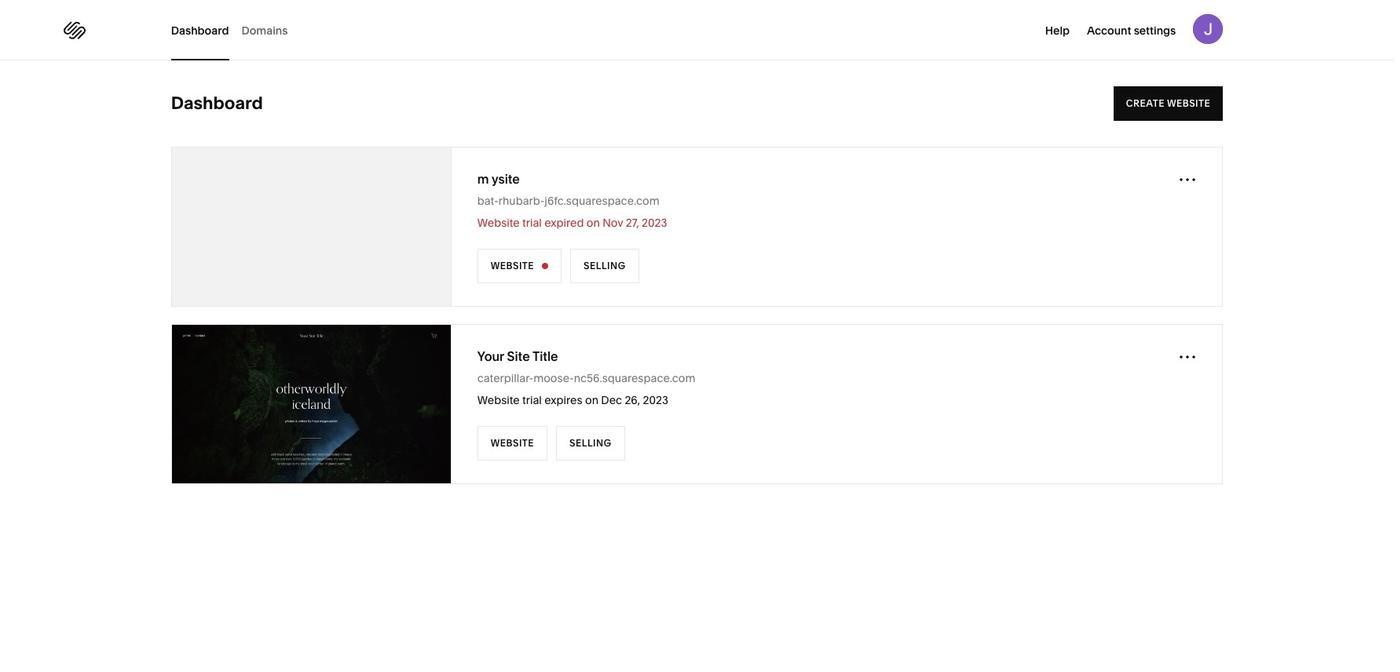 Task type: vqa. For each thing, say whether or not it's contained in the screenshot.
Selling corresponding to m ysite
yes



Task type: describe. For each thing, give the bounding box(es) containing it.
your
[[477, 349, 504, 364]]

your site title
[[477, 349, 558, 364]]

create website
[[1126, 97, 1211, 109]]

ysite
[[492, 171, 520, 187]]

website link for ysite
[[477, 249, 562, 284]]

domains button
[[241, 0, 288, 60]]

expires
[[544, 394, 582, 408]]

on for m ysite
[[587, 216, 600, 230]]

m ysite
[[477, 171, 520, 187]]

rhubarb-
[[499, 194, 545, 208]]

dashboard inside tab list
[[171, 23, 229, 37]]

account
[[1087, 23, 1131, 38]]

create website link
[[1114, 86, 1223, 121]]

caterpillar-moose-nc56.squarespace.com website trial expires on dec 26, 2023
[[477, 372, 696, 408]]

selling for your site title
[[570, 437, 612, 449]]

settings
[[1134, 23, 1176, 38]]

26,
[[625, 394, 640, 408]]

website inside button
[[307, 398, 350, 410]]

m
[[477, 171, 489, 187]]

j6fc.squarespace.com
[[545, 194, 660, 208]]

site
[[507, 349, 530, 364]]

bat-rhubarb-j6fc.squarespace.com website trial expired on nov 27, 2023
[[477, 194, 667, 230]]

dashboard button
[[171, 0, 229, 60]]

website link for site
[[477, 426, 548, 461]]

0 vertical spatial website
[[1167, 97, 1211, 109]]



Task type: locate. For each thing, give the bounding box(es) containing it.
domains
[[241, 23, 288, 37]]

website inside caterpillar-moose-nc56.squarespace.com website trial expires on dec 26, 2023
[[477, 394, 520, 408]]

selling link
[[570, 249, 639, 284], [556, 426, 625, 461]]

selling link for m ysite
[[570, 249, 639, 284]]

1 vertical spatial selling link
[[556, 426, 625, 461]]

0 horizontal spatial website
[[307, 398, 350, 410]]

trial down rhubarb-
[[522, 216, 542, 230]]

m ysite link
[[477, 170, 520, 188]]

go
[[272, 398, 288, 410]]

selling
[[584, 260, 626, 272], [570, 437, 612, 449]]

2 trial from the top
[[522, 394, 542, 408]]

27,
[[626, 216, 639, 230]]

1 vertical spatial website link
[[477, 426, 548, 461]]

trial down moose-
[[522, 394, 542, 408]]

0 vertical spatial trial
[[522, 216, 542, 230]]

expired
[[544, 216, 584, 230]]

2023 for your site title
[[643, 394, 668, 408]]

2023 inside bat-rhubarb-j6fc.squarespace.com website trial expired on nov 27, 2023
[[642, 216, 667, 230]]

2 website link from the top
[[477, 426, 548, 461]]

0 vertical spatial selling
[[584, 260, 626, 272]]

trial for site
[[522, 394, 542, 408]]

0 vertical spatial website link
[[477, 249, 562, 284]]

on for your site title
[[585, 394, 599, 408]]

go to website
[[272, 398, 350, 410]]

selling down nov
[[584, 260, 626, 272]]

on left nov
[[587, 216, 600, 230]]

1 vertical spatial website
[[307, 398, 350, 410]]

help
[[1045, 23, 1070, 38]]

0 vertical spatial dashboard
[[171, 23, 229, 37]]

1 vertical spatial dashboard
[[171, 93, 263, 114]]

dashboard
[[171, 23, 229, 37], [171, 93, 263, 114]]

bat-
[[477, 194, 499, 208]]

0 vertical spatial 2023
[[642, 216, 667, 230]]

on inside bat-rhubarb-j6fc.squarespace.com website trial expired on nov 27, 2023
[[587, 216, 600, 230]]

website link down expired
[[477, 249, 562, 284]]

website right to
[[307, 398, 350, 410]]

1 vertical spatial trial
[[522, 394, 542, 408]]

0 vertical spatial selling link
[[570, 249, 639, 284]]

selling for m ysite
[[584, 260, 626, 272]]

1 trial from the top
[[522, 216, 542, 230]]

account settings
[[1087, 23, 1176, 38]]

your site title link
[[477, 348, 558, 365]]

to
[[291, 398, 304, 410]]

2023
[[642, 216, 667, 230], [643, 394, 668, 408]]

nov
[[603, 216, 623, 230]]

on inside caterpillar-moose-nc56.squarespace.com website trial expires on dec 26, 2023
[[585, 394, 599, 408]]

website link
[[477, 249, 562, 284], [477, 426, 548, 461]]

website inside bat-rhubarb-j6fc.squarespace.com website trial expired on nov 27, 2023
[[477, 216, 520, 230]]

dashboard down dashboard button
[[171, 93, 263, 114]]

1 vertical spatial on
[[585, 394, 599, 408]]

website
[[1167, 97, 1211, 109], [307, 398, 350, 410]]

2 dashboard from the top
[[171, 93, 263, 114]]

website link down "caterpillar-" at left bottom
[[477, 426, 548, 461]]

selling link down dec
[[556, 426, 625, 461]]

website right create
[[1167, 97, 1211, 109]]

2023 for m ysite
[[642, 216, 667, 230]]

help link
[[1045, 22, 1070, 38]]

1 dashboard from the top
[[171, 23, 229, 37]]

trial
[[522, 216, 542, 230], [522, 394, 542, 408]]

on left dec
[[585, 394, 599, 408]]

1 website link from the top
[[477, 249, 562, 284]]

caterpillar-
[[477, 372, 533, 386]]

account settings link
[[1087, 22, 1176, 38]]

selling down dec
[[570, 437, 612, 449]]

go to website link
[[172, 325, 451, 484]]

2023 right '26,'
[[643, 394, 668, 408]]

dec
[[601, 394, 622, 408]]

tab list
[[171, 0, 300, 60]]

trial inside caterpillar-moose-nc56.squarespace.com website trial expires on dec 26, 2023
[[522, 394, 542, 408]]

selling link for your site title
[[556, 426, 625, 461]]

1 vertical spatial selling
[[570, 437, 612, 449]]

moose-
[[533, 372, 574, 386]]

go to website button
[[260, 387, 363, 422]]

create
[[1126, 97, 1165, 109]]

on
[[587, 216, 600, 230], [585, 394, 599, 408]]

trial inside bat-rhubarb-j6fc.squarespace.com website trial expired on nov 27, 2023
[[522, 216, 542, 230]]

2023 right 27,
[[642, 216, 667, 230]]

selling link down nov
[[570, 249, 639, 284]]

website
[[477, 216, 520, 230], [491, 260, 534, 272], [477, 394, 520, 408], [491, 437, 534, 449]]

trial for ysite
[[522, 216, 542, 230]]

0 vertical spatial on
[[587, 216, 600, 230]]

2023 inside caterpillar-moose-nc56.squarespace.com website trial expires on dec 26, 2023
[[643, 394, 668, 408]]

title
[[533, 349, 558, 364]]

dashboard left domains in the top of the page
[[171, 23, 229, 37]]

1 horizontal spatial website
[[1167, 97, 1211, 109]]

1 vertical spatial 2023
[[643, 394, 668, 408]]

tab list containing dashboard
[[171, 0, 300, 60]]

nc56.squarespace.com
[[574, 372, 696, 386]]



